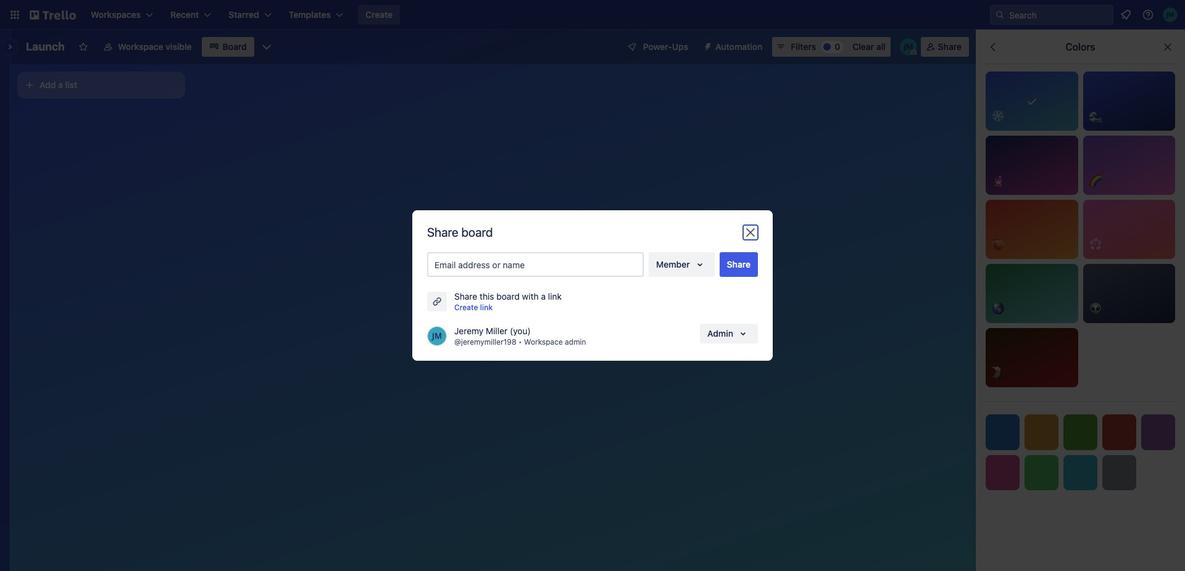 Task type: locate. For each thing, give the bounding box(es) containing it.
star or unstar board image
[[78, 42, 88, 52]]

board inside share this board with a link create link
[[496, 291, 520, 302]]

0 horizontal spatial board
[[461, 225, 493, 239]]

link
[[548, 291, 562, 302], [480, 303, 493, 312]]

0
[[835, 41, 840, 52]]

board
[[461, 225, 493, 239], [496, 291, 520, 302]]

0 vertical spatial board
[[461, 225, 493, 239]]

🔮
[[992, 175, 1004, 186]]

customize views image
[[260, 41, 273, 53]]

1 horizontal spatial board
[[496, 291, 520, 302]]

jeremy miller (jeremymiller198) image right open information menu image
[[1163, 7, 1178, 22]]

create link button
[[454, 302, 493, 314]]

1 horizontal spatial share button
[[921, 37, 969, 57]]

1 vertical spatial a
[[541, 291, 546, 302]]

jeremy miller (jeremymiller198) image right "all"
[[900, 38, 917, 56]]

1 vertical spatial jeremy miller (jeremymiller198) image
[[900, 38, 917, 56]]

a left list
[[58, 80, 63, 90]]

🌎
[[992, 303, 1004, 314]]

switch to… image
[[9, 9, 21, 21]]

Search field
[[1005, 6, 1113, 24]]

workspace right "•"
[[524, 338, 563, 347]]

0 vertical spatial a
[[58, 80, 63, 90]]

link down this
[[480, 303, 493, 312]]

create
[[365, 9, 393, 20], [454, 303, 478, 312]]

0 vertical spatial share button
[[921, 37, 969, 57]]

share button
[[921, 37, 969, 57], [719, 252, 758, 277]]

jeremy miller (you) @jeremymiller198 • workspace admin
[[454, 326, 586, 347]]

list
[[65, 80, 77, 90]]

ups
[[672, 41, 688, 52]]

0 vertical spatial jeremy miller (jeremymiller198) image
[[1163, 7, 1178, 22]]

1 horizontal spatial jeremy miller (jeremymiller198) image
[[1163, 7, 1178, 22]]

1 vertical spatial workspace
[[524, 338, 563, 347]]

share this board with a link create link
[[454, 291, 562, 312]]

board link
[[202, 37, 254, 57]]

0 vertical spatial create
[[365, 9, 393, 20]]

0 horizontal spatial share button
[[719, 252, 758, 277]]

power-
[[643, 41, 672, 52]]

1 vertical spatial share button
[[719, 252, 758, 277]]

clear all button
[[848, 37, 890, 57]]

workspace
[[118, 41, 163, 52], [524, 338, 563, 347]]

(you)
[[510, 326, 531, 336]]

visible
[[166, 41, 192, 52]]

1 vertical spatial board
[[496, 291, 520, 302]]

filters
[[791, 41, 816, 52]]

0 horizontal spatial create
[[365, 9, 393, 20]]

1 horizontal spatial link
[[548, 291, 562, 302]]

miller
[[486, 326, 507, 336]]

0 horizontal spatial workspace
[[118, 41, 163, 52]]

0 vertical spatial workspace
[[118, 41, 163, 52]]

0 horizontal spatial a
[[58, 80, 63, 90]]

workspace inside jeremy miller (you) @jeremymiller198 • workspace admin
[[524, 338, 563, 347]]

jeremy miller (jeremymiller198) image
[[1163, 7, 1178, 22], [900, 38, 917, 56]]

back to home image
[[30, 5, 76, 25]]

1 horizontal spatial workspace
[[524, 338, 563, 347]]

link right with
[[548, 291, 562, 302]]

a
[[58, 80, 63, 90], [541, 291, 546, 302]]

❄️
[[992, 110, 1004, 122]]

automation button
[[698, 37, 770, 57]]

workspace inside button
[[118, 41, 163, 52]]

1 vertical spatial create
[[454, 303, 478, 312]]

1 horizontal spatial create
[[454, 303, 478, 312]]

🌋
[[992, 367, 1004, 378]]

Board name text field
[[20, 37, 71, 57]]

workspace left the visible
[[118, 41, 163, 52]]

admin
[[707, 328, 733, 339]]

1 vertical spatial link
[[480, 303, 493, 312]]

share
[[938, 41, 962, 52], [427, 225, 458, 239], [727, 259, 751, 270], [454, 291, 477, 302]]

1 horizontal spatial a
[[541, 291, 546, 302]]

launch
[[26, 40, 65, 53]]

create inside share this board with a link create link
[[454, 303, 478, 312]]

this
[[480, 291, 494, 302]]

a inside share this board with a link create link
[[541, 291, 546, 302]]

a right with
[[541, 291, 546, 302]]

share inside share this board with a link create link
[[454, 291, 477, 302]]

power-ups button
[[618, 37, 696, 57]]



Task type: describe. For each thing, give the bounding box(es) containing it.
🌸
[[1089, 239, 1101, 250]]

0 notifications image
[[1118, 7, 1133, 22]]

board
[[223, 41, 247, 52]]

0 vertical spatial link
[[548, 291, 562, 302]]

add
[[40, 80, 56, 90]]

🌈
[[1089, 175, 1101, 186]]

a inside button
[[58, 80, 63, 90]]

jeremy
[[454, 326, 483, 336]]

0 horizontal spatial link
[[480, 303, 493, 312]]

jeremy miller (jeremymiller198) image
[[427, 326, 447, 346]]

close image
[[743, 225, 758, 240]]

workspace visible button
[[96, 37, 199, 57]]

admin
[[565, 338, 586, 347]]

sm image
[[698, 37, 715, 54]]

with
[[522, 291, 539, 302]]

colors
[[1066, 41, 1095, 52]]

open information menu image
[[1142, 9, 1154, 21]]

0 horizontal spatial jeremy miller (jeremymiller198) image
[[900, 38, 917, 56]]

all
[[876, 41, 885, 52]]

add a list button
[[17, 72, 185, 99]]

workspace visible
[[118, 41, 192, 52]]

create button
[[358, 5, 400, 25]]

add a list
[[40, 80, 77, 90]]

automation
[[715, 41, 762, 52]]

👽
[[1089, 303, 1101, 314]]

clear
[[852, 41, 874, 52]]

member button
[[649, 252, 715, 277]]

share board
[[427, 225, 493, 239]]

create inside button
[[365, 9, 393, 20]]

power-ups
[[643, 41, 688, 52]]

Email address or name text field
[[435, 256, 641, 273]]

member
[[656, 259, 690, 270]]

admin button
[[700, 324, 758, 344]]

search image
[[995, 10, 1005, 20]]

🌊
[[1089, 110, 1101, 122]]

@jeremymiller198
[[454, 338, 516, 347]]

clear all
[[852, 41, 885, 52]]

primary element
[[0, 0, 1185, 30]]

•
[[518, 338, 522, 347]]

🍑
[[992, 239, 1004, 250]]



Task type: vqa. For each thing, say whether or not it's contained in the screenshot.
'Code'
no



